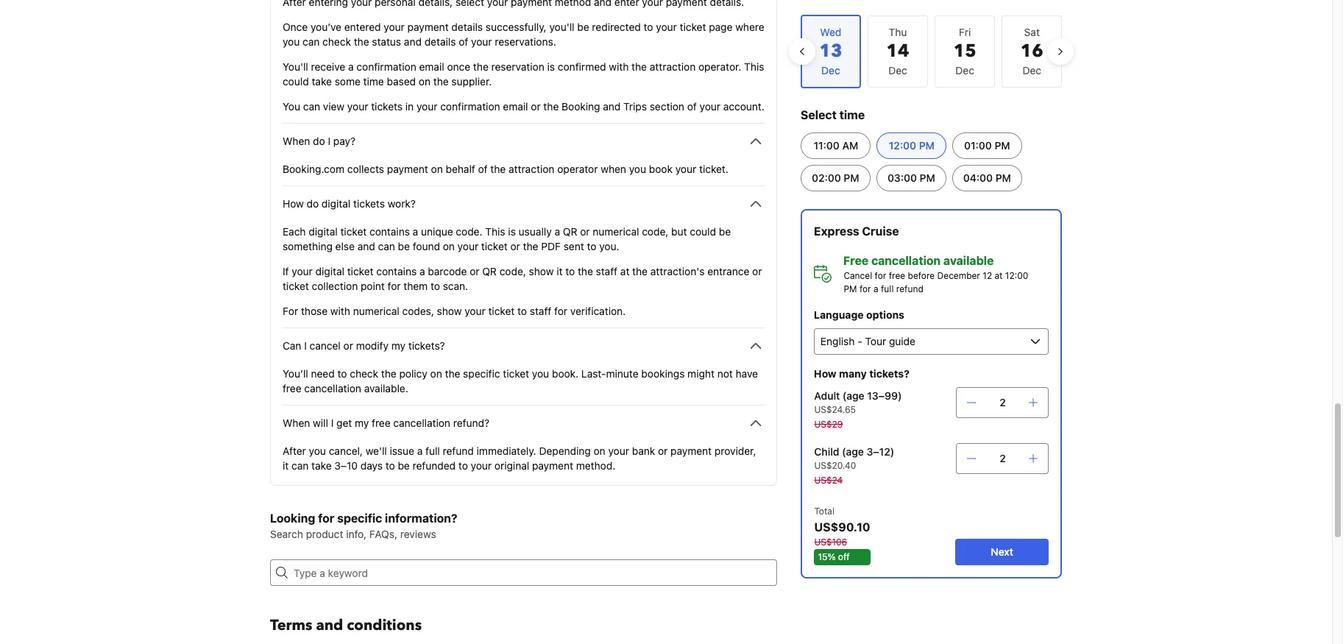 Task type: locate. For each thing, give the bounding box(es) containing it.
or right bank
[[658, 445, 668, 457]]

once you've entered your payment details successfully, you'll be redirected to your ticket page where you can check the status and details of your reservations.
[[283, 21, 765, 48]]

full inside free cancellation available cancel for free before december 12 at 12:00 pm for a full refund
[[881, 283, 894, 295]]

it
[[557, 265, 563, 278], [283, 459, 289, 472]]

0 horizontal spatial tickets?
[[408, 339, 445, 352]]

looking
[[270, 512, 315, 525]]

digital inside each digital ticket contains a unique code. this is usually a qr or numerical code, but could be something else and can be found on your ticket or the pdf sent to you.
[[309, 225, 338, 238]]

the inside each digital ticket contains a unique code. this is usually a qr or numerical code, but could be something else and can be found on your ticket or the pdf sent to you.
[[523, 240, 539, 253]]

to right refunded
[[459, 459, 468, 472]]

1 horizontal spatial email
[[503, 100, 528, 113]]

of right behalf
[[478, 163, 488, 175]]

1 horizontal spatial dec
[[956, 64, 975, 77]]

on inside "after you cancel, we'll issue a full refund immediately. depending on your bank or payment provider, it can take 3–10 days to be refunded to your original payment method."
[[594, 445, 606, 457]]

my
[[392, 339, 406, 352], [355, 417, 369, 429]]

attraction inside you'll receive a confirmation email once the reservation is confirmed with the attraction operator. this could take some time based on the supplier.
[[650, 60, 696, 73]]

0 horizontal spatial email
[[419, 60, 444, 73]]

for right point
[[388, 280, 401, 292]]

with
[[609, 60, 629, 73], [331, 305, 350, 317]]

2 dec from the left
[[956, 64, 975, 77]]

when up booking.com
[[283, 135, 310, 147]]

receive
[[311, 60, 346, 73]]

do for how
[[307, 197, 319, 210]]

0 horizontal spatial confirmation
[[357, 60, 417, 73]]

take inside "after you cancel, we'll issue a full refund immediately. depending on your bank or payment provider, it can take 3–10 days to be refunded to your original payment method."
[[312, 459, 332, 472]]

the left attraction's at the top of page
[[633, 265, 648, 278]]

dec inside sat 16 dec
[[1023, 64, 1042, 77]]

0 horizontal spatial 12:00
[[889, 139, 916, 152]]

cancellation up before
[[872, 254, 941, 267]]

2 2 from the top
[[1000, 452, 1006, 465]]

1 vertical spatial i
[[304, 339, 307, 352]]

0 vertical spatial numerical
[[593, 225, 639, 238]]

you inside you'll need to check the policy on the specific ticket you book. last-minute bookings might not have free cancellation available.
[[532, 367, 549, 380]]

attraction up section
[[650, 60, 696, 73]]

is left confirmed
[[547, 60, 555, 73]]

0 vertical spatial it
[[557, 265, 563, 278]]

your left account.
[[700, 100, 721, 113]]

specific up the info,
[[337, 512, 382, 525]]

0 vertical spatial do
[[313, 135, 325, 147]]

1 vertical spatial (age
[[842, 445, 864, 458]]

12:00 up 03:00
[[889, 139, 916, 152]]

confirmed
[[558, 60, 606, 73]]

could inside you'll receive a confirmation email once the reservation is confirmed with the attraction operator. this could take some time based on the supplier.
[[283, 75, 309, 88]]

you
[[283, 35, 300, 48], [629, 163, 646, 175], [532, 367, 549, 380], [309, 445, 326, 457]]

0 vertical spatial my
[[392, 339, 406, 352]]

do for when
[[313, 135, 325, 147]]

staff down if your digital ticket contains a barcode or qr code, show it to the staff at the attraction's entrance or ticket collection point for them to scan.
[[530, 305, 552, 317]]

0 vertical spatial 2
[[1000, 396, 1006, 409]]

tickets left work?
[[353, 197, 385, 210]]

how do digital tickets work?
[[283, 197, 416, 210]]

we'll
[[366, 445, 387, 457]]

or down you'll receive a confirmation email once the reservation is confirmed with the attraction operator. this could take some time based on the supplier.
[[531, 100, 541, 113]]

on right based
[[419, 75, 431, 88]]

1 horizontal spatial at
[[995, 270, 1003, 281]]

0 horizontal spatial specific
[[337, 512, 382, 525]]

1 when from the top
[[283, 135, 310, 147]]

0 horizontal spatial qr
[[482, 265, 497, 278]]

0 vertical spatial full
[[881, 283, 894, 295]]

ticket up else
[[340, 225, 367, 238]]

0 vertical spatial (age
[[843, 389, 865, 402]]

0 horizontal spatial of
[[459, 35, 468, 48]]

payment inside once you've entered your payment details successfully, you'll be redirected to your ticket page where you can check the status and details of your reservations.
[[408, 21, 449, 33]]

or
[[531, 100, 541, 113], [580, 225, 590, 238], [511, 240, 520, 253], [470, 265, 480, 278], [753, 265, 762, 278], [344, 339, 353, 352], [658, 445, 668, 457]]

to
[[644, 21, 653, 33], [587, 240, 597, 253], [566, 265, 575, 278], [431, 280, 440, 292], [518, 305, 527, 317], [338, 367, 347, 380], [386, 459, 395, 472], [459, 459, 468, 472]]

contains
[[370, 225, 410, 238], [376, 265, 417, 278]]

unique
[[421, 225, 453, 238]]

1 vertical spatial digital
[[309, 225, 338, 238]]

show down pdf
[[529, 265, 554, 278]]

15%
[[818, 551, 836, 563]]

0 horizontal spatial it
[[283, 459, 289, 472]]

03:00 pm
[[888, 172, 936, 184]]

do inside 'how do digital tickets work?' dropdown button
[[307, 197, 319, 210]]

behalf
[[446, 163, 475, 175]]

you've
[[311, 21, 342, 33]]

do inside when do i pay? 'dropdown button'
[[313, 135, 325, 147]]

pm right 04:00
[[996, 172, 1012, 184]]

you'll
[[283, 60, 308, 73]]

qr down each digital ticket contains a unique code. this is usually a qr or numerical code, but could be something else and can be found on your ticket or the pdf sent to you.
[[482, 265, 497, 278]]

you down the once
[[283, 35, 300, 48]]

to left you.
[[587, 240, 597, 253]]

and inside each digital ticket contains a unique code. this is usually a qr or numerical code, but could be something else and can be found on your ticket or the pdf sent to you.
[[358, 240, 375, 253]]

12:00
[[889, 139, 916, 152], [1005, 270, 1028, 281]]

0 horizontal spatial time
[[363, 75, 384, 88]]

1 vertical spatial is
[[508, 225, 516, 238]]

1 2 from the top
[[1000, 396, 1006, 409]]

your down scan.
[[465, 305, 486, 317]]

14
[[887, 39, 910, 63]]

is for this
[[508, 225, 516, 238]]

the down the usually
[[523, 240, 539, 253]]

your right in
[[417, 100, 438, 113]]

1 vertical spatial 2
[[1000, 452, 1006, 465]]

pm inside free cancellation available cancel for free before december 12 at 12:00 pm for a full refund
[[844, 283, 857, 295]]

your right view
[[347, 100, 368, 113]]

0 vertical spatial staff
[[596, 265, 618, 278]]

1 horizontal spatial of
[[478, 163, 488, 175]]

if your digital ticket contains a barcode or qr code, show it to the staff at the attraction's entrance or ticket collection point for them to scan.
[[283, 265, 762, 292]]

a
[[348, 60, 354, 73], [413, 225, 418, 238], [555, 225, 560, 238], [420, 265, 425, 278], [874, 283, 878, 295], [417, 445, 423, 457]]

attraction down when do i pay? 'dropdown button'
[[509, 163, 555, 175]]

ticket.
[[699, 163, 729, 175]]

2 when from the top
[[283, 417, 310, 429]]

(age inside adult (age 13–99) us$24.65
[[843, 389, 865, 402]]

you inside "after you cancel, we'll issue a full refund immediately. depending on your bank or payment provider, it can take 3–10 days to be refunded to your original payment method."
[[309, 445, 326, 457]]

1 vertical spatial qr
[[482, 265, 497, 278]]

0 vertical spatial is
[[547, 60, 555, 73]]

0 vertical spatial email
[[419, 60, 444, 73]]

off
[[838, 551, 850, 563]]

1 vertical spatial free
[[283, 382, 302, 395]]

2 take from the top
[[312, 459, 332, 472]]

(age inside child (age 3–12) us$20.40
[[842, 445, 864, 458]]

qr up sent
[[563, 225, 578, 238]]

dec inside thu 14 dec
[[889, 64, 908, 77]]

take left 3–10
[[312, 459, 332, 472]]

1 horizontal spatial it
[[557, 265, 563, 278]]

thu
[[889, 26, 907, 38]]

you'll need to check the policy on the specific ticket you book. last-minute bookings might not have free cancellation available.
[[283, 367, 758, 395]]

numerical inside each digital ticket contains a unique code. this is usually a qr or numerical code, but could be something else and can be found on your ticket or the pdf sent to you.
[[593, 225, 639, 238]]

i right can
[[304, 339, 307, 352]]

digital down booking.com
[[322, 197, 351, 210]]

1 horizontal spatial specific
[[463, 367, 500, 380]]

1 vertical spatial cancellation
[[304, 382, 361, 395]]

thu 14 dec
[[887, 26, 910, 77]]

else
[[336, 240, 355, 253]]

1 vertical spatial do
[[307, 197, 319, 210]]

you left book
[[629, 163, 646, 175]]

sent
[[564, 240, 584, 253]]

to down if your digital ticket contains a barcode or qr code, show it to the staff at the attraction's entrance or ticket collection point for them to scan.
[[518, 305, 527, 317]]

this right operator.
[[744, 60, 765, 73]]

04:00
[[964, 172, 993, 184]]

qr inside if your digital ticket contains a barcode or qr code, show it to the staff at the attraction's entrance or ticket collection point for them to scan.
[[482, 265, 497, 278]]

1 vertical spatial time
[[840, 108, 865, 121]]

can down you've in the top left of the page
[[303, 35, 320, 48]]

is inside each digital ticket contains a unique code. this is usually a qr or numerical code, but could be something else and can be found on your ticket or the pdf sent to you.
[[508, 225, 516, 238]]

0 vertical spatial could
[[283, 75, 309, 88]]

0 vertical spatial refund
[[896, 283, 923, 295]]

dec for 15
[[956, 64, 975, 77]]

how many tickets?
[[814, 367, 910, 380]]

tickets? up the "policy"
[[408, 339, 445, 352]]

1 horizontal spatial free
[[372, 417, 391, 429]]

show down scan.
[[437, 305, 462, 317]]

0 vertical spatial i
[[328, 135, 331, 147]]

verification.
[[570, 305, 626, 317]]

be down issue on the left bottom of page
[[398, 459, 410, 472]]

0 vertical spatial 12:00
[[889, 139, 916, 152]]

0 horizontal spatial how
[[283, 197, 304, 210]]

attraction
[[650, 60, 696, 73], [509, 163, 555, 175]]

1 horizontal spatial 12:00
[[1005, 270, 1028, 281]]

(age
[[843, 389, 865, 402], [842, 445, 864, 458]]

1 horizontal spatial is
[[547, 60, 555, 73]]

free down you'll
[[283, 382, 302, 395]]

and
[[404, 35, 422, 48], [603, 100, 621, 113], [358, 240, 375, 253], [316, 616, 343, 635]]

select time
[[801, 108, 865, 121]]

full up options
[[881, 283, 894, 295]]

1 horizontal spatial could
[[690, 225, 716, 238]]

0 vertical spatial confirmation
[[357, 60, 417, 73]]

i right will
[[331, 417, 334, 429]]

how
[[283, 197, 304, 210], [814, 367, 837, 380]]

email left once
[[419, 60, 444, 73]]

i left pay?
[[328, 135, 331, 147]]

check inside you'll need to check the policy on the specific ticket you book. last-minute bookings might not have free cancellation available.
[[350, 367, 378, 380]]

supplier.
[[452, 75, 492, 88]]

0 horizontal spatial code,
[[500, 265, 526, 278]]

15
[[954, 39, 977, 63]]

1 horizontal spatial show
[[529, 265, 554, 278]]

dec down 15
[[956, 64, 975, 77]]

code, down each digital ticket contains a unique code. this is usually a qr or numerical code, but could be something else and can be found on your ticket or the pdf sent to you.
[[500, 265, 526, 278]]

pm
[[919, 139, 935, 152], [995, 139, 1011, 152], [844, 172, 860, 184], [920, 172, 936, 184], [996, 172, 1012, 184], [844, 283, 857, 295]]

options
[[867, 308, 905, 321]]

ticket inside once you've entered your payment details successfully, you'll be redirected to your ticket page where you can check the status and details of your reservations.
[[680, 21, 706, 33]]

free left before
[[889, 270, 905, 281]]

this right code. on the left of page
[[485, 225, 506, 238]]

cancel,
[[329, 445, 363, 457]]

check up available.
[[350, 367, 378, 380]]

check inside once you've entered your payment details successfully, you'll be redirected to your ticket page where you can check the status and details of your reservations.
[[323, 35, 351, 48]]

i for will
[[331, 417, 334, 429]]

0 vertical spatial details
[[452, 21, 483, 33]]

details
[[452, 21, 483, 33], [425, 35, 456, 48]]

dec
[[889, 64, 908, 77], [956, 64, 975, 77], [1023, 64, 1042, 77]]

on up method.
[[594, 445, 606, 457]]

3–10
[[335, 459, 358, 472]]

pm up 03:00 pm
[[919, 139, 935, 152]]

0 horizontal spatial staff
[[530, 305, 552, 317]]

free
[[844, 254, 869, 267]]

your inside each digital ticket contains a unique code. this is usually a qr or numerical code, but could be something else and can be found on your ticket or the pdf sent to you.
[[458, 240, 479, 253]]

us$24.65
[[814, 404, 856, 415]]

0 horizontal spatial my
[[355, 417, 369, 429]]

the down sent
[[578, 265, 593, 278]]

can inside "after you cancel, we'll issue a full refund immediately. depending on your bank or payment provider, it can take 3–10 days to be refunded to your original payment method."
[[292, 459, 309, 472]]

or right barcode
[[470, 265, 480, 278]]

you right after
[[309, 445, 326, 457]]

2 vertical spatial cancellation
[[393, 417, 451, 429]]

is inside you'll receive a confirmation email once the reservation is confirmed with the attraction operator. this could take some time based on the supplier.
[[547, 60, 555, 73]]

can
[[303, 35, 320, 48], [303, 100, 320, 113], [378, 240, 395, 253], [292, 459, 309, 472]]

dec down 14
[[889, 64, 908, 77]]

tickets
[[371, 100, 403, 113], [353, 197, 385, 210]]

1 horizontal spatial attraction
[[650, 60, 696, 73]]

next
[[991, 546, 1014, 558]]

1 vertical spatial refund
[[443, 445, 474, 457]]

each
[[283, 225, 306, 238]]

your right the if
[[292, 265, 313, 278]]

operator
[[558, 163, 598, 175]]

1 dec from the left
[[889, 64, 908, 77]]

when inside 'dropdown button'
[[283, 135, 310, 147]]

0 vertical spatial tickets
[[371, 100, 403, 113]]

0 vertical spatial when
[[283, 135, 310, 147]]

ticket left page
[[680, 21, 706, 33]]

12
[[983, 270, 992, 281]]

qr inside each digital ticket contains a unique code. this is usually a qr or numerical code, but could be something else and can be found on your ticket or the pdf sent to you.
[[563, 225, 578, 238]]

with inside how do digital tickets work? 'element'
[[331, 305, 350, 317]]

staff inside if your digital ticket contains a barcode or qr code, show it to the staff at the attraction's entrance or ticket collection point for them to scan.
[[596, 265, 618, 278]]

cancellation inside free cancellation available cancel for free before december 12 at 12:00 pm for a full refund
[[872, 254, 941, 267]]

1 vertical spatial 12:00
[[1005, 270, 1028, 281]]

a inside you'll receive a confirmation email once the reservation is confirmed with the attraction operator. this could take some time based on the supplier.
[[348, 60, 354, 73]]

to right redirected
[[644, 21, 653, 33]]

you inside once you've entered your payment details successfully, you'll be redirected to your ticket page where you can check the status and details of your reservations.
[[283, 35, 300, 48]]

can inside each digital ticket contains a unique code. this is usually a qr or numerical code, but could be something else and can be found on your ticket or the pdf sent to you.
[[378, 240, 395, 253]]

booking.com collects payment on behalf of the attraction operator when you book your ticket.
[[283, 163, 729, 175]]

the up supplier.
[[473, 60, 489, 73]]

confirmation inside you'll receive a confirmation email once the reservation is confirmed with the attraction operator. this could take some time based on the supplier.
[[357, 60, 417, 73]]

contains inside each digital ticket contains a unique code. this is usually a qr or numerical code, but could be something else and can be found on your ticket or the pdf sent to you.
[[370, 225, 410, 238]]

12:00 right 12
[[1005, 270, 1028, 281]]

info,
[[346, 528, 367, 540]]

when for when do i pay?
[[283, 135, 310, 147]]

be inside "after you cancel, we'll issue a full refund immediately. depending on your bank or payment provider, it can take 3–10 days to be refunded to your original payment method."
[[398, 459, 410, 472]]

2 horizontal spatial dec
[[1023, 64, 1042, 77]]

1 horizontal spatial numerical
[[593, 225, 639, 238]]

when do i pay? button
[[283, 133, 765, 150]]

terms
[[270, 616, 313, 635]]

11:00
[[814, 139, 840, 152]]

refund inside free cancellation available cancel for free before december 12 at 12:00 pm for a full refund
[[896, 283, 923, 295]]

is left the usually
[[508, 225, 516, 238]]

refund
[[896, 283, 923, 295], [443, 445, 474, 457]]

1 horizontal spatial refund
[[896, 283, 923, 295]]

0 vertical spatial specific
[[463, 367, 500, 380]]

section
[[650, 100, 685, 113]]

tickets? up 13–99) on the bottom right of the page
[[870, 367, 910, 380]]

be right the you'll
[[577, 21, 590, 33]]

0 horizontal spatial free
[[283, 382, 302, 395]]

0 vertical spatial digital
[[322, 197, 351, 210]]

your down code. on the left of page
[[458, 240, 479, 253]]

scan.
[[443, 280, 468, 292]]

1 horizontal spatial this
[[744, 60, 765, 73]]

(age up us$20.40
[[842, 445, 864, 458]]

1 vertical spatial my
[[355, 417, 369, 429]]

region
[[789, 9, 1074, 94]]

1 vertical spatial full
[[426, 445, 440, 457]]

0 horizontal spatial cancellation
[[304, 382, 361, 395]]

region containing 14
[[789, 9, 1074, 94]]

booking.com
[[283, 163, 345, 175]]

free inside free cancellation available cancel for free before december 12 at 12:00 pm for a full refund
[[889, 270, 905, 281]]

the up available.
[[381, 367, 397, 380]]

full
[[881, 283, 894, 295], [426, 445, 440, 457]]

child (age 3–12) us$20.40
[[814, 445, 894, 471]]

1 horizontal spatial cancellation
[[393, 417, 451, 429]]

0 vertical spatial show
[[529, 265, 554, 278]]

0 vertical spatial with
[[609, 60, 629, 73]]

ticket up point
[[347, 265, 374, 278]]

found
[[413, 240, 440, 253]]

take down receive
[[312, 75, 332, 88]]

1 vertical spatial this
[[485, 225, 506, 238]]

of right section
[[687, 100, 697, 113]]

code, inside each digital ticket contains a unique code. this is usually a qr or numerical code, but could be something else and can be found on your ticket or the pdf sent to you.
[[642, 225, 669, 238]]

1 vertical spatial take
[[312, 459, 332, 472]]

will
[[313, 417, 328, 429]]

ticket
[[680, 21, 706, 33], [340, 225, 367, 238], [481, 240, 508, 253], [347, 265, 374, 278], [283, 280, 309, 292], [489, 305, 515, 317], [503, 367, 529, 380]]

refund up refunded
[[443, 445, 474, 457]]

how inside dropdown button
[[283, 197, 304, 210]]

confirmation up based
[[357, 60, 417, 73]]

cancellation down need at the bottom left
[[304, 382, 361, 395]]

how do digital tickets work? element
[[283, 213, 765, 319]]

based
[[387, 75, 416, 88]]

a up pdf
[[555, 225, 560, 238]]

i inside when do i pay? 'dropdown button'
[[328, 135, 331, 147]]

0 vertical spatial check
[[323, 35, 351, 48]]

i
[[328, 135, 331, 147], [304, 339, 307, 352], [331, 417, 334, 429]]

1 vertical spatial tickets?
[[870, 367, 910, 380]]

1 horizontal spatial code,
[[642, 225, 669, 238]]

tickets? inside 'dropdown button'
[[408, 339, 445, 352]]

for inside if your digital ticket contains a barcode or qr code, show it to the staff at the attraction's entrance or ticket collection point for them to scan.
[[388, 280, 401, 292]]

0 vertical spatial tickets?
[[408, 339, 445, 352]]

search
[[270, 528, 303, 540]]

digital up something
[[309, 225, 338, 238]]

when left will
[[283, 417, 310, 429]]

free inside dropdown button
[[372, 417, 391, 429]]

the right the "policy"
[[445, 367, 460, 380]]

or right entrance
[[753, 265, 762, 278]]

1 vertical spatial staff
[[530, 305, 552, 317]]

you'll
[[550, 21, 575, 33]]

1 horizontal spatial time
[[840, 108, 865, 121]]

1 vertical spatial contains
[[376, 265, 417, 278]]

1 horizontal spatial how
[[814, 367, 837, 380]]

0 vertical spatial qr
[[563, 225, 578, 238]]

Type a keyword field
[[288, 560, 777, 586]]

can left found
[[378, 240, 395, 253]]

on right the "policy"
[[430, 367, 442, 380]]

the down entered
[[354, 35, 369, 48]]

i inside when will i get my free cancellation refund? dropdown button
[[331, 417, 334, 429]]

time inside you'll receive a confirmation email once the reservation is confirmed with the attraction operator. this could take some time based on the supplier.
[[363, 75, 384, 88]]

of
[[459, 35, 468, 48], [687, 100, 697, 113], [478, 163, 488, 175]]

2 vertical spatial of
[[478, 163, 488, 175]]

be
[[577, 21, 590, 33], [719, 225, 731, 238], [398, 240, 410, 253], [398, 459, 410, 472]]

1 vertical spatial with
[[331, 305, 350, 317]]

time right the "some"
[[363, 75, 384, 88]]

0 horizontal spatial this
[[485, 225, 506, 238]]

child
[[814, 445, 839, 458]]

0 horizontal spatial numerical
[[353, 305, 400, 317]]

pm right 01:00
[[995, 139, 1011, 152]]

1 horizontal spatial qr
[[563, 225, 578, 238]]

once
[[283, 21, 308, 33]]

to inside once you've entered your payment details successfully, you'll be redirected to your ticket page where you can check the status and details of your reservations.
[[644, 21, 653, 33]]

(age down "many"
[[843, 389, 865, 402]]

how do digital tickets work? button
[[283, 195, 765, 213]]

for up product
[[318, 512, 335, 525]]

pm for 04:00 pm
[[996, 172, 1012, 184]]

0 vertical spatial this
[[744, 60, 765, 73]]

2 horizontal spatial free
[[889, 270, 905, 281]]

a inside "after you cancel, we'll issue a full refund immediately. depending on your bank or payment provider, it can take 3–10 days to be refunded to your original payment method."
[[417, 445, 423, 457]]

reviews
[[400, 528, 436, 540]]

2 vertical spatial i
[[331, 417, 334, 429]]

1 take from the top
[[312, 75, 332, 88]]

do down booking.com
[[307, 197, 319, 210]]

on
[[419, 75, 431, 88], [431, 163, 443, 175], [443, 240, 455, 253], [430, 367, 442, 380], [594, 445, 606, 457]]

0 horizontal spatial could
[[283, 75, 309, 88]]

a up them
[[420, 265, 425, 278]]

my right get
[[355, 417, 369, 429]]

digital inside dropdown button
[[322, 197, 351, 210]]

dec inside the fri 15 dec
[[956, 64, 975, 77]]

i inside can i cancel or modify my tickets? 'dropdown button'
[[304, 339, 307, 352]]

it down after
[[283, 459, 289, 472]]

pm right 02:00
[[844, 172, 860, 184]]

can down after
[[292, 459, 309, 472]]

redirected
[[592, 21, 641, 33]]

be left found
[[398, 240, 410, 253]]

when
[[601, 163, 627, 175]]

when inside dropdown button
[[283, 417, 310, 429]]

0 vertical spatial how
[[283, 197, 304, 210]]

digital for your
[[316, 265, 345, 278]]

0 vertical spatial take
[[312, 75, 332, 88]]

0 vertical spatial contains
[[370, 225, 410, 238]]

can
[[283, 339, 301, 352]]

do
[[313, 135, 325, 147], [307, 197, 319, 210]]

digital inside if your digital ticket contains a barcode or qr code, show it to the staff at the attraction's entrance or ticket collection point for them to scan.
[[316, 265, 345, 278]]

a up options
[[874, 283, 878, 295]]

it inside "after you cancel, we'll issue a full refund immediately. depending on your bank or payment provider, it can take 3–10 days to be refunded to your original payment method."
[[283, 459, 289, 472]]

next button
[[955, 539, 1049, 565]]

0 horizontal spatial with
[[331, 305, 350, 317]]

for inside looking for specific information? search product info, faqs, reviews
[[318, 512, 335, 525]]

can right you
[[303, 100, 320, 113]]

2 vertical spatial free
[[372, 417, 391, 429]]

1 vertical spatial email
[[503, 100, 528, 113]]

3 dec from the left
[[1023, 64, 1042, 77]]



Task type: vqa. For each thing, say whether or not it's contained in the screenshot.
Starting from US$170
no



Task type: describe. For each thing, give the bounding box(es) containing it.
refund inside "after you cancel, we'll issue a full refund immediately. depending on your bank or payment provider, it can take 3–10 days to be refunded to your original payment method."
[[443, 445, 474, 457]]

conditions
[[347, 616, 422, 635]]

your inside if your digital ticket contains a barcode or qr code, show it to the staff at the attraction's entrance or ticket collection point for them to scan.
[[292, 265, 313, 278]]

some
[[335, 75, 361, 88]]

my inside dropdown button
[[355, 417, 369, 429]]

to down barcode
[[431, 280, 440, 292]]

after you cancel, we'll issue a full refund immediately. depending on your bank or payment provider, it can take 3–10 days to be refunded to your original payment method.
[[283, 445, 756, 472]]

modify
[[356, 339, 389, 352]]

on inside each digital ticket contains a unique code. this is usually a qr or numerical code, but could be something else and can be found on your ticket or the pdf sent to you.
[[443, 240, 455, 253]]

this inside you'll receive a confirmation email once the reservation is confirmed with the attraction operator. this could take some time based on the supplier.
[[744, 60, 765, 73]]

adult (age 13–99) us$24.65
[[814, 389, 902, 415]]

how for how do digital tickets work?
[[283, 197, 304, 210]]

01:00 pm
[[965, 139, 1011, 152]]

12:00 pm
[[889, 139, 935, 152]]

sat
[[1025, 26, 1040, 38]]

codes,
[[402, 305, 434, 317]]

looking for specific information? search product info, faqs, reviews
[[270, 512, 458, 540]]

the inside once you've entered your payment details successfully, you'll be redirected to your ticket page where you can check the status and details of your reservations.
[[354, 35, 369, 48]]

i for do
[[328, 135, 331, 147]]

when do i pay?
[[283, 135, 356, 147]]

it inside if your digital ticket contains a barcode or qr code, show it to the staff at the attraction's entrance or ticket collection point for them to scan.
[[557, 265, 563, 278]]

the down once
[[434, 75, 449, 88]]

express cruise
[[814, 225, 900, 238]]

your left bank
[[609, 445, 630, 457]]

your down successfully,
[[471, 35, 492, 48]]

am
[[842, 139, 858, 152]]

reservation
[[492, 60, 545, 73]]

your right redirected
[[656, 21, 677, 33]]

the left booking
[[544, 100, 559, 113]]

faqs,
[[370, 528, 398, 540]]

before
[[908, 270, 935, 281]]

your down immediately.
[[471, 459, 492, 472]]

method.
[[576, 459, 616, 472]]

my inside 'dropdown button'
[[392, 339, 406, 352]]

1 vertical spatial details
[[425, 35, 456, 48]]

at inside if your digital ticket contains a barcode or qr code, show it to the staff at the attraction's entrance or ticket collection point for them to scan.
[[621, 265, 630, 278]]

terms and conditions
[[270, 616, 422, 635]]

dec for 16
[[1023, 64, 1042, 77]]

to down sent
[[566, 265, 575, 278]]

3–12)
[[867, 445, 894, 458]]

last-
[[582, 367, 606, 380]]

us$24
[[814, 475, 843, 486]]

or inside "after you cancel, we'll issue a full refund immediately. depending on your bank or payment provider, it can take 3–10 days to be refunded to your original payment method."
[[658, 445, 668, 457]]

and inside once you've entered your payment details successfully, you'll be redirected to your ticket page where you can check the status and details of your reservations.
[[404, 35, 422, 48]]

select
[[801, 108, 837, 121]]

us$106
[[814, 537, 847, 548]]

1 horizontal spatial tickets?
[[870, 367, 910, 380]]

can i cancel or modify my tickets?
[[283, 339, 445, 352]]

your up status
[[384, 21, 405, 33]]

ticket down if your digital ticket contains a barcode or qr code, show it to the staff at the attraction's entrance or ticket collection point for them to scan.
[[489, 305, 515, 317]]

payment down "depending"
[[532, 459, 574, 472]]

might
[[688, 367, 715, 380]]

2 for adult (age 13–99)
[[1000, 396, 1006, 409]]

on left behalf
[[431, 163, 443, 175]]

2 for child (age 3–12)
[[1000, 452, 1006, 465]]

collects
[[347, 163, 384, 175]]

ticket inside you'll need to check the policy on the specific ticket you book. last-minute bookings might not have free cancellation available.
[[503, 367, 529, 380]]

the down when do i pay? 'dropdown button'
[[491, 163, 506, 175]]

could inside each digital ticket contains a unique code. this is usually a qr or numerical code, but could be something else and can be found on your ticket or the pdf sent to you.
[[690, 225, 716, 238]]

your right book
[[676, 163, 697, 175]]

operator.
[[699, 60, 742, 73]]

a inside free cancellation available cancel for free before december 12 at 12:00 pm for a full refund
[[874, 283, 878, 295]]

status
[[372, 35, 401, 48]]

for
[[283, 305, 298, 317]]

each digital ticket contains a unique code. this is usually a qr or numerical code, but could be something else and can be found on your ticket or the pdf sent to you.
[[283, 225, 731, 253]]

take inside you'll receive a confirmation email once the reservation is confirmed with the attraction operator. this could take some time based on the supplier.
[[312, 75, 332, 88]]

be inside once you've entered your payment details successfully, you'll be redirected to your ticket page where you can check the status and details of your reservations.
[[577, 21, 590, 33]]

is for reservation
[[547, 60, 555, 73]]

01:00
[[965, 139, 992, 152]]

those
[[301, 305, 328, 317]]

1 vertical spatial show
[[437, 305, 462, 317]]

0 horizontal spatial attraction
[[509, 163, 555, 175]]

(age for 3–12)
[[842, 445, 864, 458]]

code, inside if your digital ticket contains a barcode or qr code, show it to the staff at the attraction's entrance or ticket collection point for them to scan.
[[500, 265, 526, 278]]

payment left provider, at the right bottom of page
[[671, 445, 712, 457]]

full inside "after you cancel, we'll issue a full refund immediately. depending on your bank or payment provider, it can take 3–10 days to be refunded to your original payment method."
[[426, 445, 440, 457]]

ticket down code. on the left of page
[[481, 240, 508, 253]]

02:00 pm
[[812, 172, 860, 184]]

usually
[[519, 225, 552, 238]]

tickets inside 'how do digital tickets work?' dropdown button
[[353, 197, 385, 210]]

can inside once you've entered your payment details successfully, you'll be redirected to your ticket page where you can check the status and details of your reservations.
[[303, 35, 320, 48]]

available
[[944, 254, 994, 267]]

(age for 13–99)
[[843, 389, 865, 402]]

to right days
[[386, 459, 395, 472]]

once
[[447, 60, 471, 73]]

available.
[[364, 382, 408, 395]]

with inside you'll receive a confirmation email once the reservation is confirmed with the attraction operator. this could take some time based on the supplier.
[[609, 60, 629, 73]]

bank
[[632, 445, 655, 457]]

pm for 12:00 pm
[[919, 139, 935, 152]]

at inside free cancellation available cancel for free before december 12 at 12:00 pm for a full refund
[[995, 270, 1003, 281]]

sat 16 dec
[[1021, 26, 1044, 77]]

you'll
[[283, 367, 308, 380]]

2 horizontal spatial of
[[687, 100, 697, 113]]

or down the usually
[[511, 240, 520, 253]]

for left verification.
[[554, 305, 568, 317]]

and right terms
[[316, 616, 343, 635]]

pm for 03:00 pm
[[920, 172, 936, 184]]

cancellation inside dropdown button
[[393, 417, 451, 429]]

when for when will i get my free cancellation refund?
[[283, 417, 310, 429]]

contains inside if your digital ticket contains a barcode or qr code, show it to the staff at the attraction's entrance or ticket collection point for them to scan.
[[376, 265, 417, 278]]

get
[[337, 417, 352, 429]]

cancel
[[844, 270, 872, 281]]

but
[[672, 225, 687, 238]]

cancel
[[310, 339, 341, 352]]

us$20.40
[[814, 460, 856, 471]]

02:00
[[812, 172, 841, 184]]

issue
[[390, 445, 415, 457]]

specific inside looking for specific information? search product info, faqs, reviews
[[337, 512, 382, 525]]

free for free
[[889, 270, 905, 281]]

after
[[283, 445, 306, 457]]

in
[[406, 100, 414, 113]]

of inside once you've entered your payment details successfully, you'll be redirected to your ticket page where you can check the status and details of your reservations.
[[459, 35, 468, 48]]

1 vertical spatial numerical
[[353, 305, 400, 317]]

free for when
[[372, 417, 391, 429]]

show inside if your digital ticket contains a barcode or qr code, show it to the staff at the attraction's entrance or ticket collection point for them to scan.
[[529, 265, 554, 278]]

13–99)
[[867, 389, 902, 402]]

digital for do
[[322, 197, 351, 210]]

to inside each digital ticket contains a unique code. this is usually a qr or numerical code, but could be something else and can be found on your ticket or the pdf sent to you.
[[587, 240, 597, 253]]

reservations.
[[495, 35, 556, 48]]

adult
[[814, 389, 840, 402]]

specific inside you'll need to check the policy on the specific ticket you book. last-minute bookings might not have free cancellation available.
[[463, 367, 500, 380]]

how for how many tickets?
[[814, 367, 837, 380]]

you
[[283, 100, 300, 113]]

on inside you'll receive a confirmation email once the reservation is confirmed with the attraction operator. this could take some time based on the supplier.
[[419, 75, 431, 88]]

pm for 02:00 pm
[[844, 172, 860, 184]]

ticket down the if
[[283, 280, 309, 292]]

email inside you'll receive a confirmation email once the reservation is confirmed with the attraction operator. this could take some time based on the supplier.
[[419, 60, 444, 73]]

free inside you'll need to check the policy on the specific ticket you book. last-minute bookings might not have free cancellation available.
[[283, 382, 302, 395]]

on inside you'll need to check the policy on the specific ticket you book. last-minute bookings might not have free cancellation available.
[[430, 367, 442, 380]]

booking
[[562, 100, 600, 113]]

dec for 14
[[889, 64, 908, 77]]

pm for 01:00 pm
[[995, 139, 1011, 152]]

04:00 pm
[[964, 172, 1012, 184]]

depending
[[539, 445, 591, 457]]

and left trips
[[603, 100, 621, 113]]

view
[[323, 100, 345, 113]]

original
[[495, 459, 530, 472]]

total us$90.10 us$106 15% off
[[814, 506, 870, 563]]

12:00 inside free cancellation available cancel for free before december 12 at 12:00 pm for a full refund
[[1005, 270, 1028, 281]]

for down cancel
[[860, 283, 871, 295]]

page
[[709, 21, 733, 33]]

this inside each digital ticket contains a unique code. this is usually a qr or numerical code, but could be something else and can be found on your ticket or the pdf sent to you.
[[485, 225, 506, 238]]

to inside you'll need to check the policy on the specific ticket you book. last-minute bookings might not have free cancellation available.
[[338, 367, 347, 380]]

where
[[736, 21, 765, 33]]

provider,
[[715, 445, 756, 457]]

cruise
[[863, 225, 900, 238]]

information?
[[385, 512, 458, 525]]

the up trips
[[632, 60, 647, 73]]

collection
[[312, 280, 358, 292]]

cancellation inside you'll need to check the policy on the specific ticket you book. last-minute bookings might not have free cancellation available.
[[304, 382, 361, 395]]

bookings
[[642, 367, 685, 380]]

for right cancel
[[875, 270, 886, 281]]

or inside 'dropdown button'
[[344, 339, 353, 352]]

be up entrance
[[719, 225, 731, 238]]

refund?
[[453, 417, 490, 429]]

policy
[[399, 367, 428, 380]]

payment up work?
[[387, 163, 428, 175]]

them
[[404, 280, 428, 292]]

1 vertical spatial confirmation
[[440, 100, 500, 113]]

work?
[[388, 197, 416, 210]]

a up found
[[413, 225, 418, 238]]

product
[[306, 528, 343, 540]]

a inside if your digital ticket contains a barcode or qr code, show it to the staff at the attraction's entrance or ticket collection point for them to scan.
[[420, 265, 425, 278]]

pay?
[[333, 135, 356, 147]]

or up sent
[[580, 225, 590, 238]]



